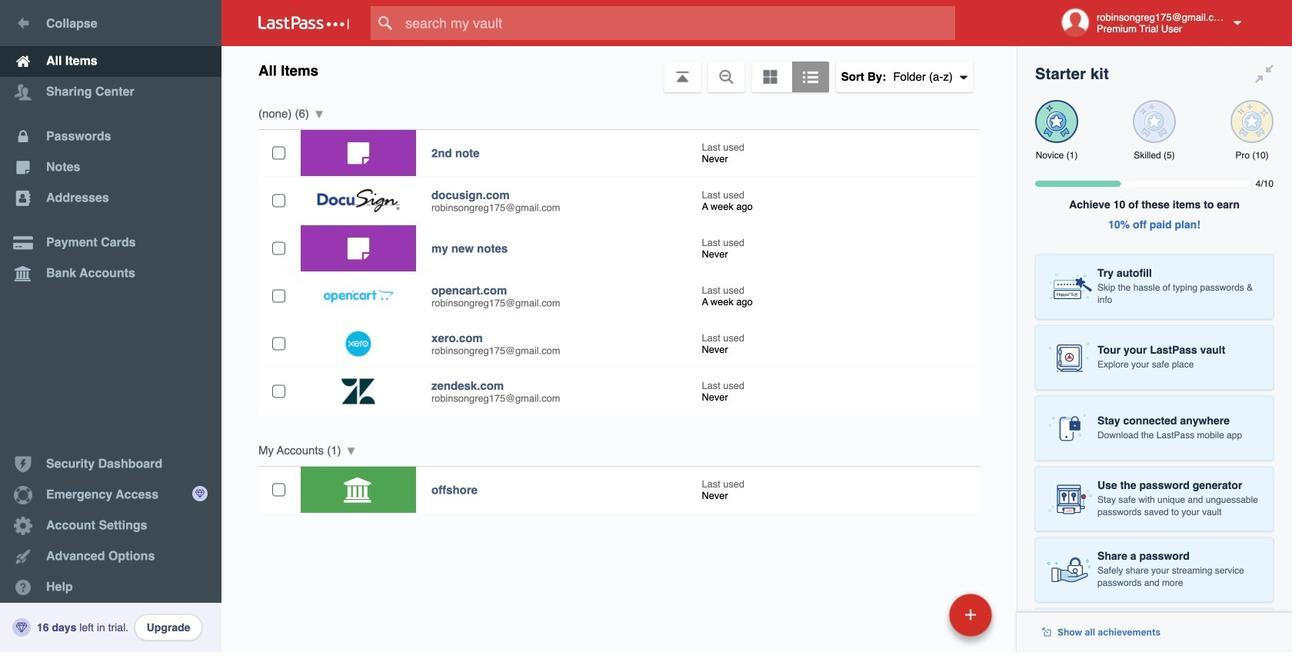 Task type: locate. For each thing, give the bounding box(es) containing it.
lastpass image
[[259, 16, 349, 30]]

vault options navigation
[[222, 46, 1017, 92]]

Search search field
[[371, 6, 986, 40]]

new item navigation
[[844, 589, 1002, 652]]



Task type: describe. For each thing, give the bounding box(es) containing it.
search my vault text field
[[371, 6, 986, 40]]

new item element
[[844, 593, 998, 637]]

main navigation navigation
[[0, 0, 222, 652]]



Task type: vqa. For each thing, say whether or not it's contained in the screenshot.
search my vault text box
yes



